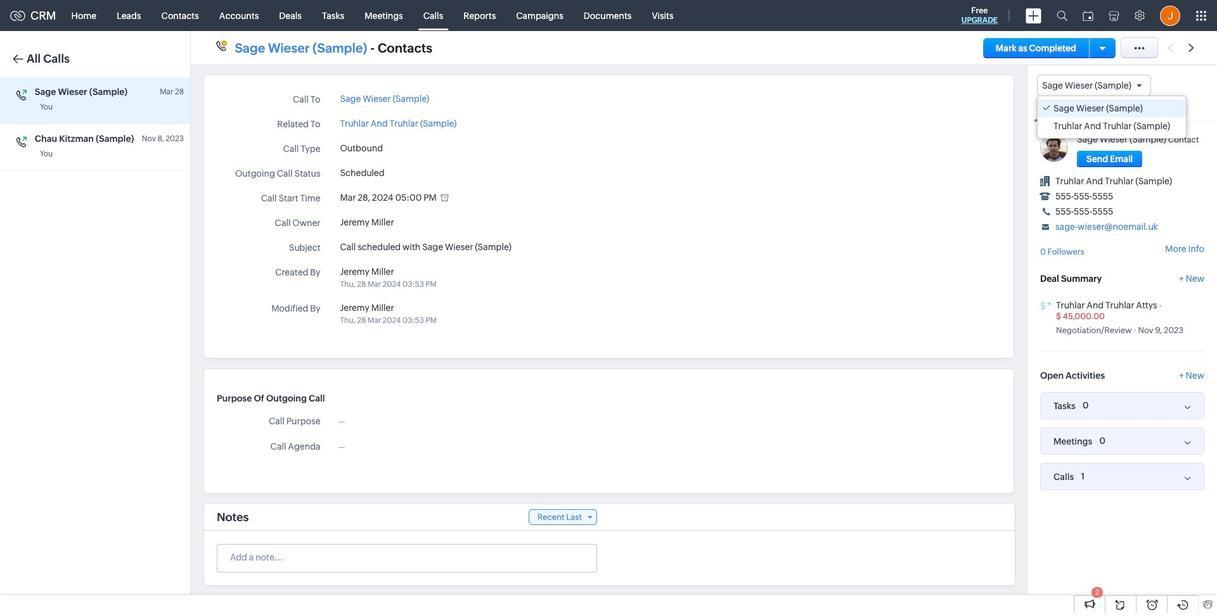 Task type: describe. For each thing, give the bounding box(es) containing it.
create menu element
[[1018, 0, 1049, 31]]

profile image
[[1160, 5, 1180, 26]]

create menu image
[[1026, 8, 1042, 23]]

search element
[[1049, 0, 1075, 31]]

previous record image
[[1168, 44, 1173, 52]]



Task type: vqa. For each thing, say whether or not it's contained in the screenshot.
Next Record ICON
yes



Task type: locate. For each thing, give the bounding box(es) containing it.
Add a note... field
[[217, 552, 596, 564]]

None field
[[1037, 75, 1151, 96]]

search image
[[1057, 10, 1068, 21]]

tree
[[1038, 96, 1186, 138]]

profile element
[[1152, 0, 1188, 31]]

logo image
[[10, 10, 25, 21]]

None button
[[1077, 151, 1143, 167]]

next record image
[[1189, 44, 1197, 52]]

calendar image
[[1083, 10, 1094, 21]]



